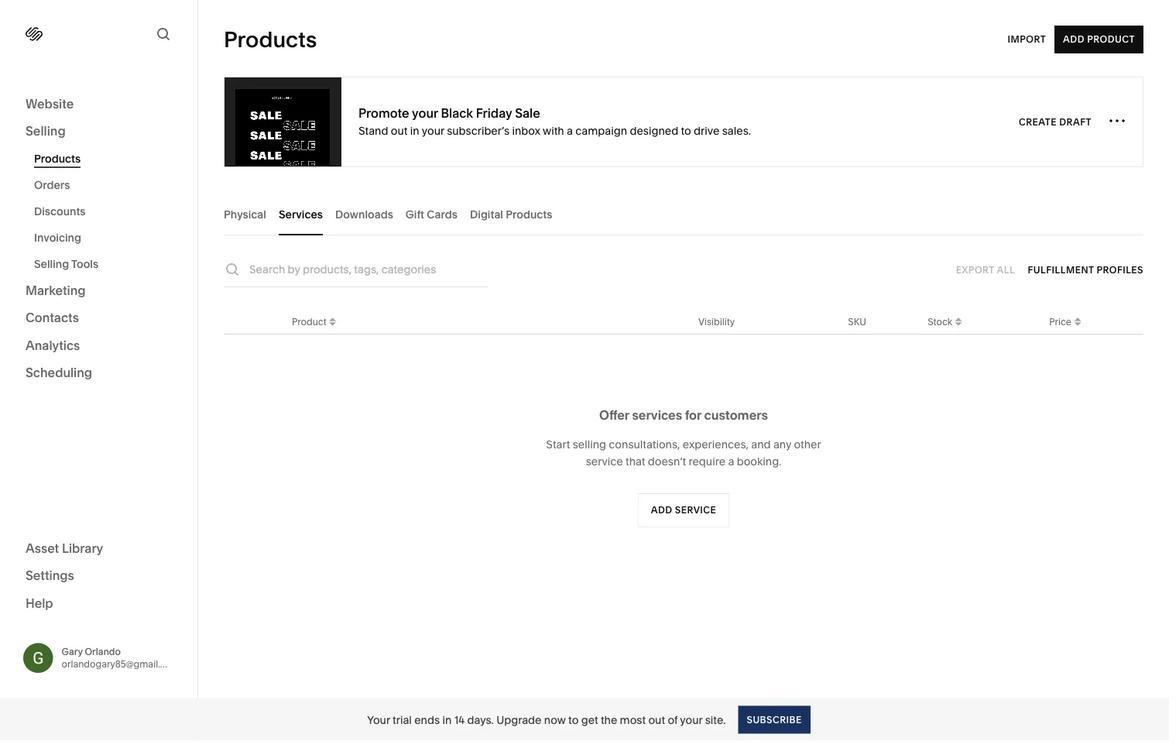 Task type: locate. For each thing, give the bounding box(es) containing it.
gary
[[62, 646, 83, 657]]

1 vertical spatial add
[[651, 505, 673, 516]]

0 horizontal spatial to
[[569, 713, 579, 726]]

import
[[1008, 34, 1046, 45]]

website link
[[26, 95, 172, 113]]

1 vertical spatial in
[[443, 713, 452, 726]]

settings link
[[26, 567, 172, 585]]

a down the experiences,
[[728, 455, 734, 468]]

add down doesn't
[[651, 505, 673, 516]]

digital
[[470, 208, 503, 221]]

ends
[[414, 713, 440, 726]]

add product button
[[1055, 26, 1144, 53]]

Search by products, tags, categories field
[[249, 261, 488, 278]]

service
[[586, 455, 623, 468], [675, 505, 717, 516]]

in left 14
[[443, 713, 452, 726]]

2 horizontal spatial products
[[506, 208, 553, 221]]

fulfillment profiles
[[1028, 264, 1144, 275]]

asset
[[26, 541, 59, 556]]

sale
[[515, 106, 540, 121]]

add
[[1063, 34, 1085, 45], [651, 505, 673, 516]]

a right with
[[567, 124, 573, 137]]

a inside start selling consultations, experiences, and any other service that doesn't require a booking.
[[728, 455, 734, 468]]

downloads button
[[335, 193, 393, 235]]

product inside button
[[1088, 34, 1135, 45]]

in inside promote your black friday sale stand out in your subscriber's inbox with a campaign designed to drive sales.
[[410, 124, 419, 137]]

drive
[[694, 124, 720, 137]]

services
[[279, 208, 323, 221]]

start selling consultations, experiences, and any other service that doesn't require a booking.
[[546, 438, 821, 468]]

invoicing
[[34, 231, 81, 244]]

profiles
[[1097, 264, 1144, 275]]

other
[[794, 438, 821, 451]]

gift cards button
[[406, 193, 458, 235]]

contacts
[[26, 310, 79, 325]]

out down promote
[[391, 124, 408, 137]]

0 vertical spatial a
[[567, 124, 573, 137]]

tools
[[71, 258, 98, 271]]

1 vertical spatial your
[[422, 124, 444, 137]]

out inside promote your black friday sale stand out in your subscriber's inbox with a campaign designed to drive sales.
[[391, 124, 408, 137]]

1 horizontal spatial service
[[675, 505, 717, 516]]

1 horizontal spatial to
[[681, 124, 691, 137]]

service down selling
[[586, 455, 623, 468]]

your trial ends in 14 days. upgrade now to get the most out of your site.
[[367, 713, 726, 726]]

create draft button
[[1019, 108, 1092, 136]]

0 vertical spatial products
[[224, 26, 317, 53]]

tab list containing physical
[[224, 193, 1144, 235]]

14
[[454, 713, 465, 726]]

1 vertical spatial a
[[728, 455, 734, 468]]

0 vertical spatial add
[[1063, 34, 1085, 45]]

physical button
[[224, 193, 266, 235]]

0 horizontal spatial a
[[567, 124, 573, 137]]

doesn't
[[648, 455, 686, 468]]

0 horizontal spatial product
[[292, 316, 327, 327]]

selling down website
[[26, 124, 66, 139]]

orlandogary85@gmail.com
[[62, 658, 180, 670]]

selling up "marketing"
[[34, 258, 69, 271]]

your left black
[[412, 106, 438, 121]]

products link
[[34, 146, 180, 172]]

gift cards
[[406, 208, 458, 221]]

selling
[[26, 124, 66, 139], [34, 258, 69, 271]]

consultations,
[[609, 438, 680, 451]]

customers
[[704, 407, 768, 422]]

orlando
[[85, 646, 121, 657]]

to left get
[[569, 713, 579, 726]]

service down require
[[675, 505, 717, 516]]

0 vertical spatial out
[[391, 124, 408, 137]]

0 vertical spatial service
[[586, 455, 623, 468]]

sku
[[848, 316, 867, 327]]

2 vertical spatial products
[[506, 208, 553, 221]]

1 horizontal spatial out
[[649, 713, 665, 726]]

library
[[62, 541, 103, 556]]

analytics link
[[26, 337, 172, 355]]

booking.
[[737, 455, 782, 468]]

0 vertical spatial selling
[[26, 124, 66, 139]]

friday
[[476, 106, 512, 121]]

product
[[1088, 34, 1135, 45], [292, 316, 327, 327]]

to
[[681, 124, 691, 137], [569, 713, 579, 726]]

asset library
[[26, 541, 103, 556]]

experiences,
[[683, 438, 749, 451]]

0 horizontal spatial add
[[651, 505, 673, 516]]

0 horizontal spatial service
[[586, 455, 623, 468]]

1 horizontal spatial product
[[1088, 34, 1135, 45]]

0 horizontal spatial in
[[410, 124, 419, 137]]

dropdown icon image
[[327, 313, 339, 326], [953, 313, 965, 326], [1072, 313, 1084, 326], [327, 318, 339, 330], [953, 318, 965, 330], [1072, 318, 1084, 330]]

all
[[997, 264, 1015, 275]]

fulfillment profiles button
[[1028, 256, 1144, 284]]

to left drive
[[681, 124, 691, 137]]

1 horizontal spatial a
[[728, 455, 734, 468]]

add product
[[1063, 34, 1135, 45]]

1 vertical spatial selling
[[34, 258, 69, 271]]

0 vertical spatial to
[[681, 124, 691, 137]]

digital products
[[470, 208, 553, 221]]

tab list
[[224, 193, 1144, 235]]

your
[[412, 106, 438, 121], [422, 124, 444, 137], [680, 713, 703, 726]]

0 horizontal spatial out
[[391, 124, 408, 137]]

out left of
[[649, 713, 665, 726]]

now
[[544, 713, 566, 726]]

create
[[1019, 116, 1057, 127]]

1 vertical spatial product
[[292, 316, 327, 327]]

to inside promote your black friday sale stand out in your subscriber's inbox with a campaign designed to drive sales.
[[681, 124, 691, 137]]

add service button
[[638, 493, 730, 527]]

orders link
[[34, 172, 180, 198]]

products inside button
[[506, 208, 553, 221]]

in right stand
[[410, 124, 419, 137]]

require
[[689, 455, 726, 468]]

your down black
[[422, 124, 444, 137]]

your right of
[[680, 713, 703, 726]]

add service
[[651, 505, 717, 516]]

0 horizontal spatial products
[[34, 152, 81, 165]]

add right 'import'
[[1063, 34, 1085, 45]]

a
[[567, 124, 573, 137], [728, 455, 734, 468]]

1 horizontal spatial add
[[1063, 34, 1085, 45]]

in
[[410, 124, 419, 137], [443, 713, 452, 726]]

any
[[774, 438, 792, 451]]

physical
[[224, 208, 266, 221]]

1 vertical spatial service
[[675, 505, 717, 516]]

service inside button
[[675, 505, 717, 516]]

selling tools link
[[34, 251, 180, 277]]

selling for selling tools
[[34, 258, 69, 271]]

for
[[685, 407, 702, 422]]

site.
[[705, 713, 726, 726]]

marketing link
[[26, 282, 172, 300]]

black
[[441, 106, 473, 121]]

0 vertical spatial product
[[1088, 34, 1135, 45]]

promote
[[359, 106, 409, 121]]

products
[[224, 26, 317, 53], [34, 152, 81, 165], [506, 208, 553, 221]]

0 vertical spatial in
[[410, 124, 419, 137]]



Task type: vqa. For each thing, say whether or not it's contained in the screenshot.
out in PROMOTE YOUR BLACK FRIDAY SALE STAND OUT IN YOUR SUBSCRIBER'S INBOX WITH A CAMPAIGN DESIGNED TO DRIVE SALES.
yes



Task type: describe. For each thing, give the bounding box(es) containing it.
discounts link
[[34, 198, 180, 225]]

marketing
[[26, 283, 86, 298]]

services
[[632, 407, 682, 422]]

scheduling
[[26, 365, 92, 380]]

help
[[26, 596, 53, 611]]

orders
[[34, 179, 70, 192]]

a inside promote your black friday sale stand out in your subscriber's inbox with a campaign designed to drive sales.
[[567, 124, 573, 137]]

selling tools
[[34, 258, 98, 271]]

offer
[[599, 407, 630, 422]]

1 vertical spatial out
[[649, 713, 665, 726]]

analytics
[[26, 338, 80, 353]]

and
[[751, 438, 771, 451]]

days.
[[467, 713, 494, 726]]

inbox
[[512, 124, 541, 137]]

visibility
[[699, 316, 735, 327]]

subscriber's
[[447, 124, 510, 137]]

upgrade
[[497, 713, 542, 726]]

subscribe button
[[738, 706, 811, 734]]

1 vertical spatial to
[[569, 713, 579, 726]]

cards
[[427, 208, 458, 221]]

add for add product
[[1063, 34, 1085, 45]]

selling
[[573, 438, 606, 451]]

campaign
[[576, 124, 627, 137]]

sales.
[[722, 124, 751, 137]]

designed
[[630, 124, 679, 137]]

stand
[[359, 124, 388, 137]]

website
[[26, 96, 74, 111]]

export
[[956, 264, 995, 275]]

most
[[620, 713, 646, 726]]

get
[[581, 713, 598, 726]]

stock
[[928, 316, 953, 327]]

scheduling link
[[26, 364, 172, 383]]

services button
[[279, 193, 323, 235]]

offer services for customers
[[599, 407, 768, 422]]

start
[[546, 438, 570, 451]]

2 vertical spatial your
[[680, 713, 703, 726]]

1 horizontal spatial in
[[443, 713, 452, 726]]

fulfillment
[[1028, 264, 1094, 275]]

promote your black friday sale stand out in your subscriber's inbox with a campaign designed to drive sales.
[[359, 106, 751, 137]]

selling link
[[26, 123, 172, 141]]

gary orlando orlandogary85@gmail.com
[[62, 646, 180, 670]]

add for add service
[[651, 505, 673, 516]]

export all button
[[956, 256, 1015, 284]]

asset library link
[[26, 540, 172, 558]]

service inside start selling consultations, experiences, and any other service that doesn't require a booking.
[[586, 455, 623, 468]]

1 horizontal spatial products
[[224, 26, 317, 53]]

selling for selling
[[26, 124, 66, 139]]

digital products button
[[470, 193, 553, 235]]

discounts
[[34, 205, 86, 218]]

trial
[[393, 713, 412, 726]]

export all
[[956, 264, 1015, 275]]

import button
[[1008, 26, 1046, 53]]

contacts link
[[26, 309, 172, 328]]

of
[[668, 713, 678, 726]]

that
[[626, 455, 645, 468]]

1 vertical spatial products
[[34, 152, 81, 165]]

downloads
[[335, 208, 393, 221]]

0 vertical spatial your
[[412, 106, 438, 121]]

settings
[[26, 568, 74, 583]]

gift
[[406, 208, 424, 221]]

draft
[[1060, 116, 1092, 127]]

your
[[367, 713, 390, 726]]

price
[[1050, 316, 1072, 327]]

invoicing link
[[34, 225, 180, 251]]

with
[[543, 124, 564, 137]]

subscribe
[[747, 714, 802, 725]]

create draft
[[1019, 116, 1092, 127]]



